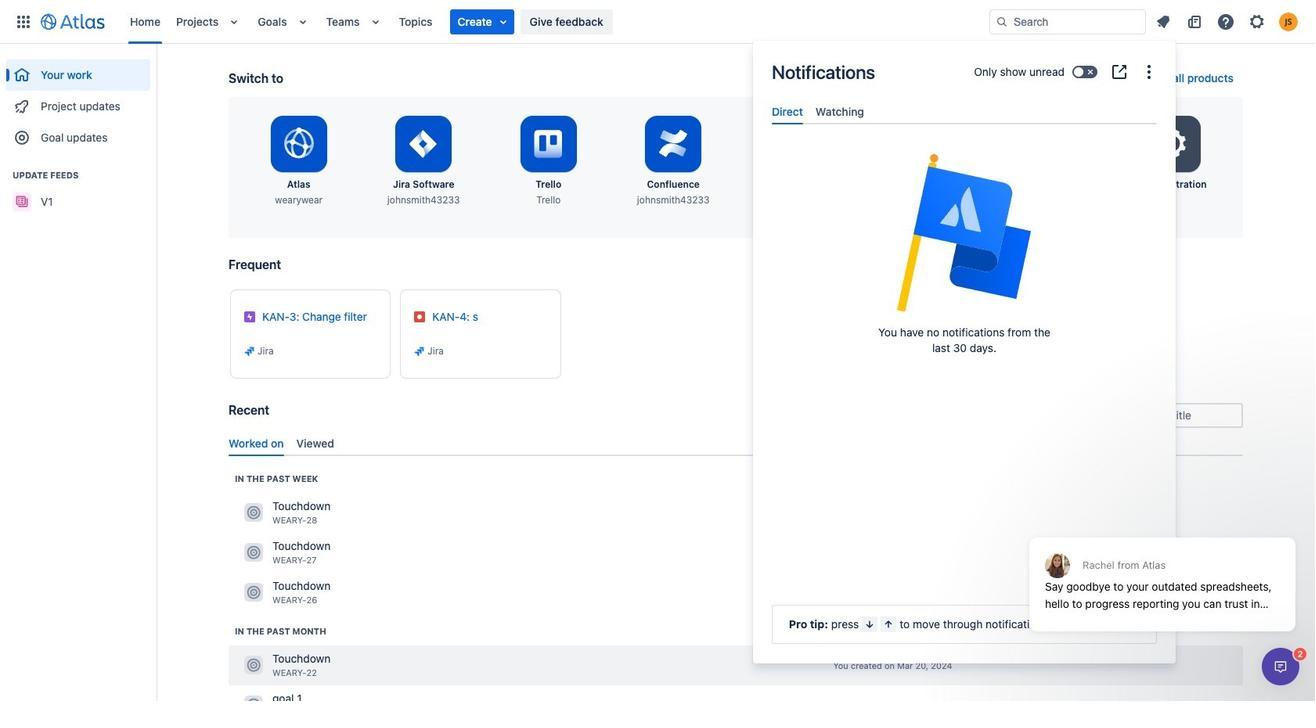 Task type: describe. For each thing, give the bounding box(es) containing it.
1 horizontal spatial list
[[1150, 9, 1306, 34]]

switch to... image
[[14, 12, 33, 31]]

townsquare image for townsquare image corresponding to bottommost heading
[[244, 696, 263, 702]]

1 vertical spatial heading
[[235, 473, 318, 485]]

top element
[[9, 0, 990, 43]]

2 vertical spatial heading
[[235, 626, 326, 638]]

0 horizontal spatial list
[[122, 0, 990, 43]]

townsquare image for middle heading townsquare image
[[244, 544, 263, 563]]

arrow up image
[[883, 619, 895, 631]]

Filter by title field
[[1106, 405, 1242, 427]]

0 horizontal spatial settings image
[[1155, 125, 1192, 163]]

0 vertical spatial tab list
[[766, 99, 1164, 125]]

search image
[[1110, 409, 1123, 421]]

0 vertical spatial settings image
[[1248, 12, 1267, 31]]

account image
[[1280, 12, 1298, 31]]



Task type: locate. For each thing, give the bounding box(es) containing it.
townsquare image for bottommost heading
[[244, 657, 263, 675]]

more image
[[1140, 63, 1159, 81]]

2 vertical spatial townsquare image
[[244, 696, 263, 702]]

0 vertical spatial townsquare image
[[244, 544, 263, 563]]

group
[[6, 44, 150, 158], [6, 153, 150, 222]]

townsquare image
[[244, 544, 263, 563], [244, 584, 263, 603], [244, 696, 263, 702]]

list
[[122, 0, 990, 43], [1150, 9, 1306, 34]]

Search field
[[990, 9, 1147, 34]]

dialog
[[753, 41, 1176, 664], [1022, 500, 1304, 644], [1262, 648, 1300, 686]]

1 vertical spatial tab list
[[222, 430, 1250, 456]]

1 townsquare image from the top
[[244, 544, 263, 563]]

banner
[[0, 0, 1316, 44]]

3 townsquare image from the top
[[244, 696, 263, 702]]

1 vertical spatial townsquare image
[[244, 657, 263, 675]]

tab list
[[766, 99, 1164, 125], [222, 430, 1250, 456]]

1 group from the top
[[6, 44, 150, 158]]

jira image
[[244, 345, 256, 358], [244, 345, 256, 358]]

search image
[[996, 15, 1009, 28]]

townsquare image for middle heading
[[244, 504, 263, 523]]

open notifications in a new tab image
[[1110, 63, 1129, 81]]

jira image
[[414, 345, 426, 358], [414, 345, 426, 358]]

2 townsquare image from the top
[[244, 657, 263, 675]]

list item
[[450, 9, 514, 34]]

settings image
[[1248, 12, 1267, 31], [1155, 125, 1192, 163]]

arrow down image
[[864, 619, 877, 631]]

1 townsquare image from the top
[[244, 504, 263, 523]]

settings image down more icon
[[1155, 125, 1192, 163]]

1 horizontal spatial settings image
[[1248, 12, 1267, 31]]

0 vertical spatial townsquare image
[[244, 504, 263, 523]]

tab panel
[[766, 125, 1164, 139]]

1 vertical spatial settings image
[[1155, 125, 1192, 163]]

notifications image
[[1154, 12, 1173, 31]]

1 vertical spatial townsquare image
[[244, 584, 263, 603]]

0 vertical spatial heading
[[6, 169, 150, 182]]

heading
[[6, 169, 150, 182], [235, 473, 318, 485], [235, 626, 326, 638]]

list item inside top element
[[450, 9, 514, 34]]

settings image right help icon in the right top of the page
[[1248, 12, 1267, 31]]

townsquare image
[[244, 504, 263, 523], [244, 657, 263, 675]]

2 townsquare image from the top
[[244, 584, 263, 603]]

None search field
[[990, 9, 1147, 34]]

2 group from the top
[[6, 153, 150, 222]]

help image
[[1217, 12, 1236, 31]]



Task type: vqa. For each thing, say whether or not it's contained in the screenshot.
townsquare icon
yes



